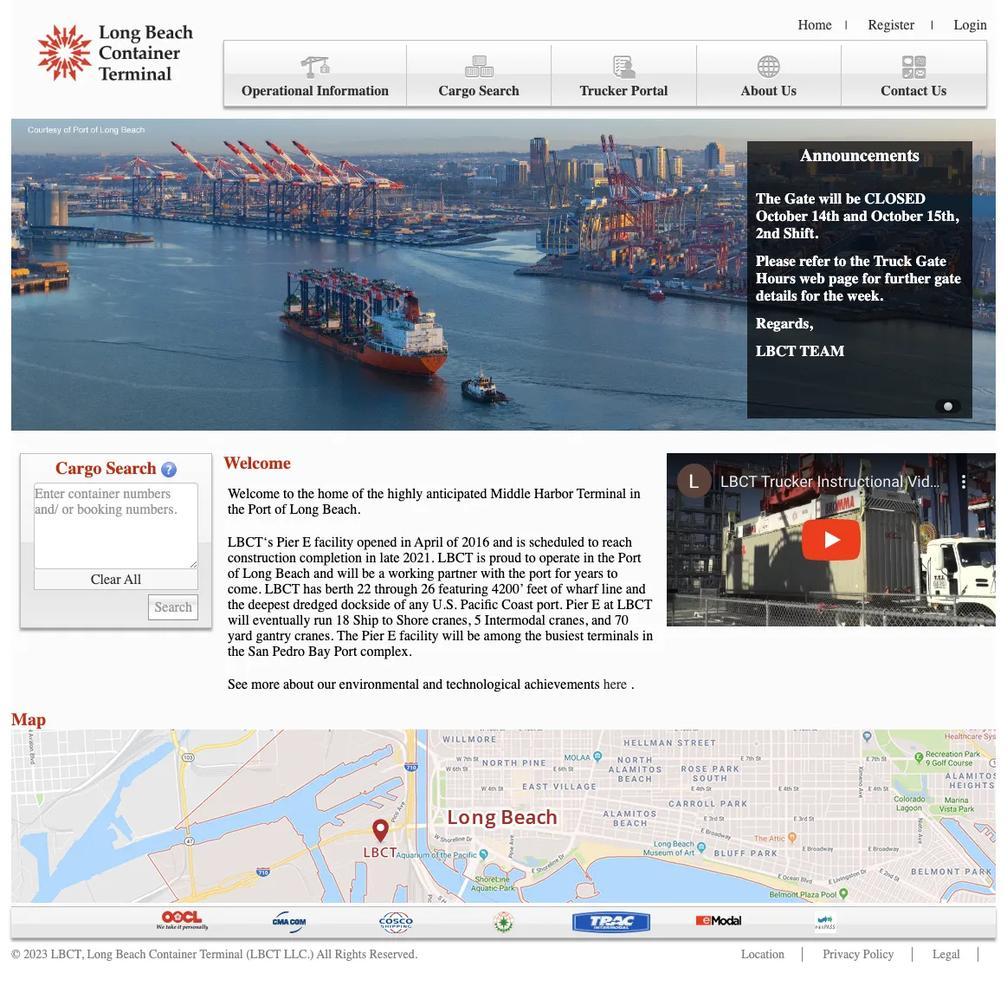 Task type: describe. For each thing, give the bounding box(es) containing it.
the inside "lbct's pier e facility opened in april of 2016 and is scheduled to reach construction completion in late 2021.  lbct is proud to operate in the port of long beach and will be a working partner with the port for years to come.  lbct has berth 22 through 26 featuring 4200' feet of wharf line and the deepest dredged dockside of any u.s. pacific coast port. pier e at lbct will eventually run 18 ship to shore cranes, 5 intermodal cranes, and 70 yard gantry cranes. the pier e facility will be among the busiest terminals in the san pedro bay port complex."
[[337, 628, 359, 644]]

and up dredged
[[314, 566, 334, 581]]

policy
[[864, 947, 895, 962]]

featuring
[[439, 581, 489, 597]]

technological
[[447, 677, 521, 692]]

environmental
[[340, 677, 420, 692]]

1 cranes, from the left
[[432, 613, 471, 628]]

container
[[149, 947, 197, 962]]

(lbct
[[246, 947, 281, 962]]

cargo search inside "link"
[[439, 83, 520, 99]]

0 horizontal spatial pier
[[277, 535, 299, 550]]

2021.
[[403, 550, 435, 566]]

0 horizontal spatial is
[[477, 550, 486, 566]]

4200'
[[492, 581, 524, 597]]

clear all
[[91, 572, 141, 587]]

2 vertical spatial port
[[334, 644, 357, 659]]

see
[[228, 677, 248, 692]]

page
[[829, 270, 859, 287]]

san
[[248, 644, 269, 659]]

team
[[800, 342, 845, 360]]

years
[[575, 566, 604, 581]]

1 | from the left
[[846, 18, 848, 33]]

dredged
[[293, 597, 338, 613]]

the up line
[[598, 550, 615, 566]]

our
[[318, 677, 336, 692]]

contact us link
[[842, 45, 987, 106]]

14th and
[[812, 207, 868, 224]]

location link
[[742, 947, 785, 962]]

gantry
[[256, 628, 291, 644]]

about
[[741, 83, 778, 99]]

web
[[800, 270, 826, 287]]

lbct's pier e facility opened in april of 2016 and is scheduled to reach construction completion in late 2021.  lbct is proud to operate in the port of long beach and will be a working partner with the port for years to come.  lbct has berth 22 through 26 featuring 4200' feet of wharf line and the deepest dredged dockside of any u.s. pacific coast port. pier e at lbct will eventually run 18 ship to shore cranes, 5 intermodal cranes, and 70 yard gantry cranes. the pier e facility will be among the busiest terminals in the san pedro bay port complex.
[[228, 535, 654, 659]]

1 vertical spatial e
[[592, 597, 601, 613]]

privacy
[[824, 947, 861, 962]]

construction
[[228, 550, 296, 566]]

of right feet
[[551, 581, 563, 597]]

home link
[[799, 17, 833, 33]]

operate
[[540, 550, 580, 566]]

2 horizontal spatial port
[[619, 550, 642, 566]]

come.
[[228, 581, 261, 597]]

rights
[[335, 947, 367, 962]]

of left 2016
[[447, 535, 459, 550]]

in right late
[[401, 535, 412, 550]]

harbor
[[534, 486, 574, 502]]

in left late
[[366, 550, 377, 566]]

2 | from the left
[[932, 18, 934, 33]]

long inside "lbct's pier e facility opened in april of 2016 and is scheduled to reach construction completion in late 2021.  lbct is proud to operate in the port of long beach and will be a working partner with the port for years to come.  lbct has berth 22 through 26 featuring 4200' feet of wharf line and the deepest dredged dockside of any u.s. pacific coast port. pier e at lbct will eventually run 18 ship to shore cranes, 5 intermodal cranes, and 70 yard gantry cranes. the pier e facility will be among the busiest terminals in the san pedro bay port complex."
[[243, 566, 272, 581]]

a
[[379, 566, 385, 581]]

the left "truck"
[[851, 252, 871, 270]]

highly
[[388, 486, 423, 502]]

location
[[742, 947, 785, 962]]

in inside the welcome to the home of the highly anticipated middle harbor terminal in the port of long beach.
[[630, 486, 641, 502]]

18
[[336, 613, 350, 628]]

1 horizontal spatial e
[[388, 628, 396, 644]]

details
[[757, 287, 798, 304]]

the left port
[[509, 566, 526, 581]]

will left a
[[337, 566, 359, 581]]

intermodal
[[485, 613, 546, 628]]

privacy policy
[[824, 947, 895, 962]]

welcome for welcome
[[224, 453, 291, 473]]

5
[[475, 613, 482, 628]]

anticipated
[[427, 486, 487, 502]]

dockside
[[341, 597, 391, 613]]

pacific
[[461, 597, 499, 613]]

2nd
[[757, 224, 781, 242]]

1 october from the left
[[757, 207, 809, 224]]

and right line
[[626, 581, 646, 597]]

to right proud
[[525, 550, 536, 566]]

and right 2016
[[493, 535, 513, 550]]

working
[[388, 566, 435, 581]]

contact us
[[882, 83, 947, 99]]

© 2023 lbct, long beach container terminal (lbct llc.) all rights reserved.
[[11, 947, 418, 962]]

will down come.
[[228, 613, 249, 628]]

of left any
[[394, 597, 406, 613]]

will left 5
[[442, 628, 464, 644]]

welcome to the home of the highly anticipated middle harbor terminal in the port of long beach.
[[228, 486, 641, 517]]

clear all button
[[34, 569, 198, 590]]

gate inside the gate will be closed october 14th and october 15th, 2nd shift.
[[785, 190, 816, 207]]

please
[[757, 252, 796, 270]]

coast
[[502, 597, 534, 613]]

2 vertical spatial pier
[[362, 628, 384, 644]]

at
[[604, 597, 614, 613]]

to right ship
[[382, 613, 393, 628]]

through
[[375, 581, 418, 597]]

lbct team
[[757, 342, 845, 360]]

bay
[[308, 644, 331, 659]]

us for about us
[[782, 83, 797, 99]]

the gate will be closed october 14th and october 15th, 2nd shift.
[[757, 190, 959, 242]]

menu bar containing operational information
[[224, 40, 988, 107]]

to inside 'please refer to the truck gate hours web page for further gate details for the week.'
[[835, 252, 847, 270]]

here
[[604, 677, 628, 692]]

home
[[799, 17, 833, 33]]

week.
[[848, 287, 884, 304]]

cargo inside "link"
[[439, 83, 476, 99]]

for inside "lbct's pier e facility opened in april of 2016 and is scheduled to reach construction completion in late 2021.  lbct is proud to operate in the port of long beach and will be a working partner with the port for years to come.  lbct has berth 22 through 26 featuring 4200' feet of wharf line and the deepest dredged dockside of any u.s. pacific coast port. pier e at lbct will eventually run 18 ship to shore cranes, 5 intermodal cranes, and 70 yard gantry cranes. the pier e facility will be among the busiest terminals in the san pedro bay port complex."
[[555, 566, 571, 581]]

refer
[[800, 252, 831, 270]]

of right home
[[352, 486, 364, 502]]

lbct,
[[51, 947, 84, 962]]

portal
[[632, 83, 669, 99]]

be inside the gate will be closed october 14th and october 15th, 2nd shift.
[[846, 190, 861, 207]]

here link
[[604, 677, 628, 692]]

hours
[[757, 270, 796, 287]]

middle
[[491, 486, 531, 502]]

achievements
[[525, 677, 600, 692]]

closed
[[865, 190, 926, 207]]

regards,​
[[757, 315, 813, 332]]



Task type: vqa. For each thing, say whether or not it's contained in the screenshot.
Login link
yes



Task type: locate. For each thing, give the bounding box(es) containing it.
beach up dredged
[[276, 566, 310, 581]]

facility down any
[[400, 628, 439, 644]]

register
[[869, 17, 915, 33]]

and left 70
[[592, 613, 612, 628]]

to left home
[[283, 486, 294, 502]]

has
[[304, 581, 322, 597]]

1 vertical spatial long
[[243, 566, 272, 581]]

the inside the gate will be closed october 14th and october 15th, 2nd shift.
[[757, 190, 781, 207]]

gate up shift.
[[785, 190, 816, 207]]

1 horizontal spatial port
[[334, 644, 357, 659]]

for
[[863, 270, 882, 287], [802, 287, 821, 304], [555, 566, 571, 581]]

be left a
[[362, 566, 375, 581]]

pier right port. on the right bottom
[[566, 597, 589, 613]]

is left proud
[[477, 550, 486, 566]]

1 vertical spatial cargo search
[[56, 458, 157, 478]]

0 horizontal spatial cargo
[[56, 458, 102, 478]]

1 vertical spatial port
[[619, 550, 642, 566]]

terminal
[[577, 486, 627, 502], [200, 947, 243, 962]]

partner
[[438, 566, 477, 581]]

terminal right "harbor"
[[577, 486, 627, 502]]

2 vertical spatial be
[[468, 628, 481, 644]]

1 vertical spatial welcome
[[228, 486, 280, 502]]

legal link
[[933, 947, 961, 962]]

e left shore
[[388, 628, 396, 644]]

15th,
[[927, 207, 959, 224]]

0 vertical spatial facility
[[315, 535, 354, 550]]

0 vertical spatial beach
[[276, 566, 310, 581]]

facility down beach.
[[315, 535, 354, 550]]

in right 70
[[643, 628, 654, 644]]

of down the lbct's
[[228, 566, 239, 581]]

| right 'home' link
[[846, 18, 848, 33]]

cranes, down wharf
[[549, 613, 588, 628]]

lbct down regards,​
[[757, 342, 797, 360]]

scheduled
[[529, 535, 585, 550]]

1 horizontal spatial gate
[[916, 252, 947, 270]]

long
[[290, 502, 319, 517], [243, 566, 272, 581], [87, 947, 113, 962]]

0 horizontal spatial be
[[362, 566, 375, 581]]

clear
[[91, 572, 121, 587]]

2 october from the left
[[872, 207, 924, 224]]

the up yard
[[228, 597, 245, 613]]

26
[[421, 581, 435, 597]]

announcements
[[801, 146, 920, 166]]

0 horizontal spatial long
[[87, 947, 113, 962]]

operational information
[[242, 83, 389, 99]]

map
[[11, 710, 46, 730]]

2 horizontal spatial be
[[846, 190, 861, 207]]

is
[[517, 535, 526, 550], [477, 550, 486, 566]]

to left reach
[[588, 535, 599, 550]]

busiest
[[546, 628, 584, 644]]

be left closed
[[846, 190, 861, 207]]

search inside "link"
[[479, 83, 520, 99]]

1 horizontal spatial pier
[[362, 628, 384, 644]]

port right bay
[[334, 644, 357, 659]]

will down 'announcements'
[[819, 190, 843, 207]]

for right details
[[802, 287, 821, 304]]

2016
[[462, 535, 490, 550]]

april
[[415, 535, 444, 550]]

any
[[409, 597, 429, 613]]

1 vertical spatial pier
[[566, 597, 589, 613]]

complex.
[[361, 644, 412, 659]]

| left login
[[932, 18, 934, 33]]

welcome for welcome to the home of the highly anticipated middle harbor terminal in the port of long beach.
[[228, 486, 280, 502]]

port inside the welcome to the home of the highly anticipated middle harbor terminal in the port of long beach.
[[248, 502, 271, 517]]

eventually
[[253, 613, 311, 628]]

gate
[[935, 270, 962, 287]]

1 horizontal spatial search
[[479, 83, 520, 99]]

.
[[631, 677, 634, 692]]

0 vertical spatial e
[[303, 535, 311, 550]]

home
[[318, 486, 349, 502]]

1 horizontal spatial beach
[[276, 566, 310, 581]]

shift.
[[784, 224, 819, 242]]

all inside button
[[124, 572, 141, 587]]

1 vertical spatial beach
[[116, 947, 146, 962]]

the up the lbct's
[[228, 502, 245, 517]]

1 horizontal spatial is
[[517, 535, 526, 550]]

0 horizontal spatial gate
[[785, 190, 816, 207]]

the right run
[[337, 628, 359, 644]]

us right about
[[782, 83, 797, 99]]

us for contact us
[[932, 83, 947, 99]]

1 horizontal spatial cargo search
[[439, 83, 520, 99]]

information
[[317, 83, 389, 99]]

1 horizontal spatial |
[[932, 18, 934, 33]]

2 us from the left
[[932, 83, 947, 99]]

pier down the dockside at left
[[362, 628, 384, 644]]

0 vertical spatial gate
[[785, 190, 816, 207]]

reach
[[603, 535, 633, 550]]

1 vertical spatial terminal
[[200, 947, 243, 962]]

long left beach.
[[290, 502, 319, 517]]

0 vertical spatial welcome
[[224, 453, 291, 473]]

2 vertical spatial long
[[87, 947, 113, 962]]

pier right the lbct's
[[277, 535, 299, 550]]

0 vertical spatial terminal
[[577, 486, 627, 502]]

terminal inside the welcome to the home of the highly anticipated middle harbor terminal in the port of long beach.
[[577, 486, 627, 502]]

e left "at"
[[592, 597, 601, 613]]

with
[[481, 566, 506, 581]]

0 horizontal spatial for
[[555, 566, 571, 581]]

0 horizontal spatial facility
[[315, 535, 354, 550]]

0 horizontal spatial all
[[124, 572, 141, 587]]

1 horizontal spatial october
[[872, 207, 924, 224]]

2023
[[24, 947, 48, 962]]

0 horizontal spatial beach
[[116, 947, 146, 962]]

lbct
[[757, 342, 797, 360], [438, 550, 473, 566], [265, 581, 300, 597], [618, 597, 653, 613]]

1 horizontal spatial us
[[932, 83, 947, 99]]

in
[[630, 486, 641, 502], [401, 535, 412, 550], [366, 550, 377, 566], [584, 550, 595, 566], [643, 628, 654, 644]]

1 horizontal spatial all
[[317, 947, 332, 962]]

Enter container numbers and/ or booking numbers. text field
[[34, 483, 198, 569]]

terminal left (lbct
[[200, 947, 243, 962]]

1 vertical spatial be
[[362, 566, 375, 581]]

among
[[484, 628, 522, 644]]

gate right "truck"
[[916, 252, 947, 270]]

0 horizontal spatial e
[[303, 535, 311, 550]]

yard
[[228, 628, 253, 644]]

0 horizontal spatial search
[[106, 458, 157, 478]]

about
[[283, 677, 314, 692]]

in up reach
[[630, 486, 641, 502]]

october up "truck"
[[872, 207, 924, 224]]

lbct left has
[[265, 581, 300, 597]]

more
[[251, 677, 280, 692]]

2 horizontal spatial e
[[592, 597, 601, 613]]

is left scheduled
[[517, 535, 526, 550]]

beach inside "lbct's pier e facility opened in april of 2016 and is scheduled to reach construction completion in late 2021.  lbct is proud to operate in the port of long beach and will be a working partner with the port for years to come.  lbct has berth 22 through 26 featuring 4200' feet of wharf line and the deepest dredged dockside of any u.s. pacific coast port. pier e at lbct will eventually run 18 ship to shore cranes, 5 intermodal cranes, and 70 yard gantry cranes. the pier e facility will be among the busiest terminals in the san pedro bay port complex."
[[276, 566, 310, 581]]

register link
[[869, 17, 915, 33]]

truck
[[874, 252, 913, 270]]

0 horizontal spatial |
[[846, 18, 848, 33]]

gate inside 'please refer to the truck gate hours web page for further gate details for the week.'
[[916, 252, 947, 270]]

0 vertical spatial port
[[248, 502, 271, 517]]

1 horizontal spatial be
[[468, 628, 481, 644]]

will
[[819, 190, 843, 207], [337, 566, 359, 581], [228, 613, 249, 628], [442, 628, 464, 644]]

0 horizontal spatial terminal
[[200, 947, 243, 962]]

long right lbct,
[[87, 947, 113, 962]]

1 horizontal spatial the
[[757, 190, 781, 207]]

2 vertical spatial e
[[388, 628, 396, 644]]

run
[[314, 613, 333, 628]]

1 vertical spatial all
[[317, 947, 332, 962]]

lbct's
[[228, 535, 273, 550]]

the left "highly"
[[367, 486, 384, 502]]

0 horizontal spatial port
[[248, 502, 271, 517]]

facility
[[315, 535, 354, 550], [400, 628, 439, 644]]

0 vertical spatial search
[[479, 83, 520, 99]]

port
[[529, 566, 552, 581]]

1 vertical spatial the
[[337, 628, 359, 644]]

cranes.
[[295, 628, 334, 644]]

beach left container
[[116, 947, 146, 962]]

wharf
[[566, 581, 599, 597]]

None submit
[[149, 594, 198, 620]]

login
[[955, 17, 988, 33]]

0 vertical spatial be
[[846, 190, 861, 207]]

the up 2nd
[[757, 190, 781, 207]]

2 horizontal spatial for
[[863, 270, 882, 287]]

1 vertical spatial cargo
[[56, 458, 102, 478]]

to inside the welcome to the home of the highly anticipated middle harbor terminal in the port of long beach.
[[283, 486, 294, 502]]

and
[[493, 535, 513, 550], [314, 566, 334, 581], [626, 581, 646, 597], [592, 613, 612, 628], [423, 677, 443, 692]]

terminals
[[588, 628, 639, 644]]

further
[[885, 270, 932, 287]]

for right page
[[863, 270, 882, 287]]

late
[[380, 550, 400, 566]]

0 vertical spatial cargo
[[439, 83, 476, 99]]

trucker portal link
[[552, 45, 697, 106]]

feet
[[527, 581, 548, 597]]

the left home
[[298, 486, 315, 502]]

long down the lbct's
[[243, 566, 272, 581]]

1 us from the left
[[782, 83, 797, 99]]

u.s.
[[433, 597, 457, 613]]

operational
[[242, 83, 313, 99]]

to right years
[[608, 566, 618, 581]]

0 horizontal spatial us
[[782, 83, 797, 99]]

all right llc.)
[[317, 947, 332, 962]]

us right contact
[[932, 83, 947, 99]]

login link
[[955, 17, 988, 33]]

all right clear
[[124, 572, 141, 587]]

e
[[303, 535, 311, 550], [592, 597, 601, 613], [388, 628, 396, 644]]

cranes, left 5
[[432, 613, 471, 628]]

2 horizontal spatial long
[[290, 502, 319, 517]]

operational information link
[[224, 45, 407, 106]]

cargo search link
[[407, 45, 552, 106]]

1 horizontal spatial long
[[243, 566, 272, 581]]

long inside the welcome to the home of the highly anticipated middle harbor terminal in the port of long beach.
[[290, 502, 319, 517]]

completion
[[300, 550, 362, 566]]

22
[[357, 581, 371, 597]]

0 horizontal spatial the
[[337, 628, 359, 644]]

the left san
[[228, 644, 245, 659]]

about us link
[[697, 45, 842, 106]]

1 horizontal spatial cargo
[[439, 83, 476, 99]]

and left technological
[[423, 677, 443, 692]]

1 vertical spatial facility
[[400, 628, 439, 644]]

port up the lbct's
[[248, 502, 271, 517]]

the
[[851, 252, 871, 270], [824, 287, 844, 304], [298, 486, 315, 502], [367, 486, 384, 502], [228, 502, 245, 517], [598, 550, 615, 566], [509, 566, 526, 581], [228, 597, 245, 613], [525, 628, 542, 644], [228, 644, 245, 659]]

llc.)
[[284, 947, 314, 962]]

70
[[615, 613, 629, 628]]

of up construction
[[275, 502, 286, 517]]

lbct right "at"
[[618, 597, 653, 613]]

october up please
[[757, 207, 809, 224]]

the right the among
[[525, 628, 542, 644]]

to right refer
[[835, 252, 847, 270]]

trucker
[[580, 83, 628, 99]]

contact
[[882, 83, 929, 99]]

2 horizontal spatial pier
[[566, 597, 589, 613]]

line
[[602, 581, 623, 597]]

0 horizontal spatial october
[[757, 207, 809, 224]]

1 horizontal spatial for
[[802, 287, 821, 304]]

1 horizontal spatial cranes,
[[549, 613, 588, 628]]

0 vertical spatial long
[[290, 502, 319, 517]]

2 cranes, from the left
[[549, 613, 588, 628]]

deepest
[[248, 597, 290, 613]]

the left week.
[[824, 287, 844, 304]]

1 horizontal spatial facility
[[400, 628, 439, 644]]

welcome inside the welcome to the home of the highly anticipated middle harbor terminal in the port of long beach.
[[228, 486, 280, 502]]

for right port
[[555, 566, 571, 581]]

0 vertical spatial pier
[[277, 535, 299, 550]]

lbct up featuring
[[438, 550, 473, 566]]

0 horizontal spatial cargo search
[[56, 458, 157, 478]]

menu bar
[[224, 40, 988, 107]]

1 vertical spatial gate
[[916, 252, 947, 270]]

0 vertical spatial all
[[124, 572, 141, 587]]

1 vertical spatial search
[[106, 458, 157, 478]]

beach
[[276, 566, 310, 581], [116, 947, 146, 962]]

e up has
[[303, 535, 311, 550]]

©
[[11, 947, 20, 962]]

berth
[[325, 581, 354, 597]]

0 horizontal spatial cranes,
[[432, 613, 471, 628]]

be left the among
[[468, 628, 481, 644]]

will inside the gate will be closed october 14th and october 15th, 2nd shift.
[[819, 190, 843, 207]]

proud
[[490, 550, 522, 566]]

1 horizontal spatial terminal
[[577, 486, 627, 502]]

in right operate
[[584, 550, 595, 566]]

port up line
[[619, 550, 642, 566]]

0 vertical spatial cargo search
[[439, 83, 520, 99]]

0 vertical spatial the
[[757, 190, 781, 207]]



